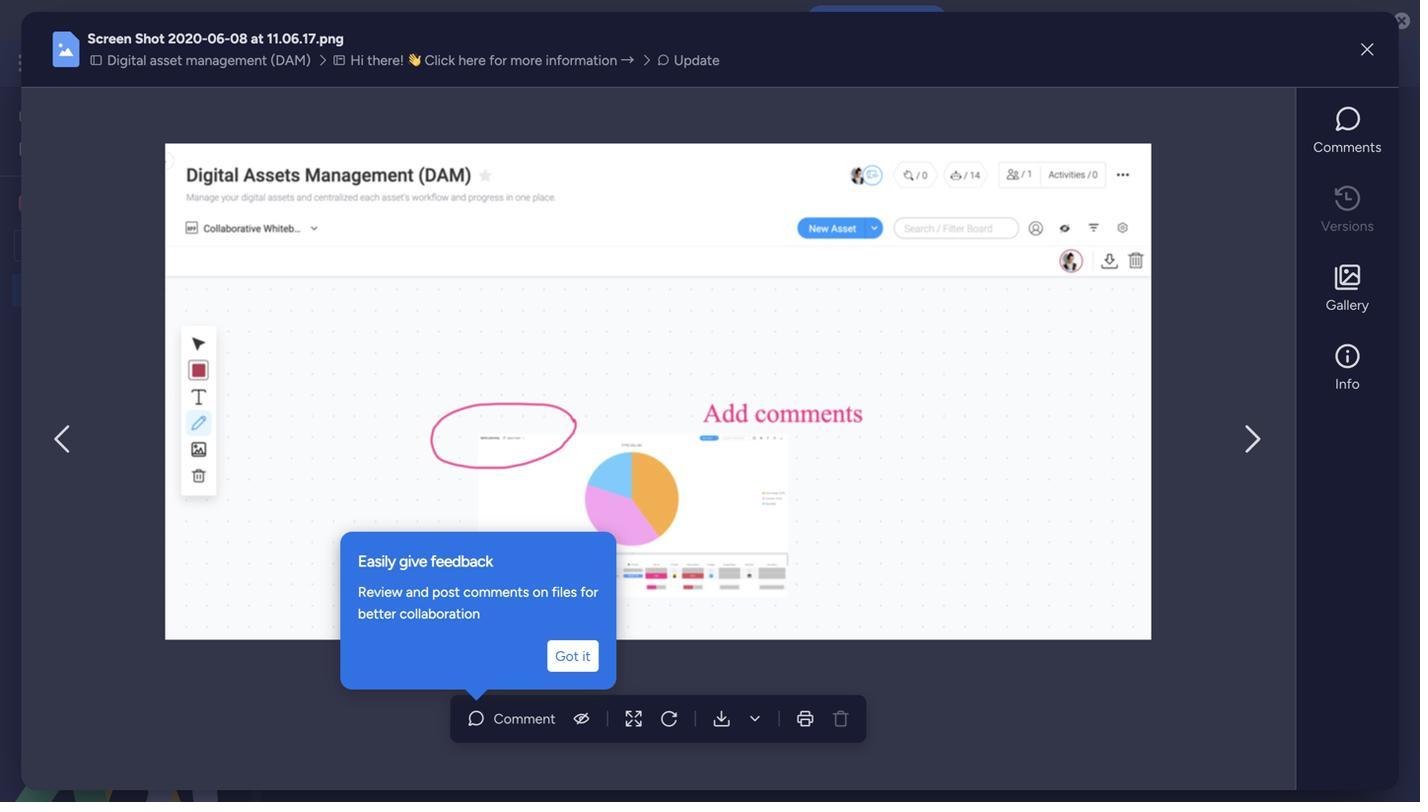 Task type: describe. For each thing, give the bounding box(es) containing it.
workspace image
[[19, 193, 38, 213]]

automate
[[1272, 185, 1334, 202]]

workload
[[461, 185, 520, 202]]

collaborative
[[549, 185, 631, 202]]

team
[[425, 185, 458, 202]]

1 vertical spatial 11.06.17.png
[[977, 531, 1052, 548]]

this
[[694, 11, 720, 29]]

3 v1 from the left
[[849, 486, 864, 503]]

filter button
[[733, 230, 827, 262]]

comment button
[[458, 703, 564, 734]]

files view
[[817, 185, 879, 202]]

enable for enable desktop notifications on this computer
[[473, 11, 518, 29]]

list box containing digital asset management (dam)
[[0, 270, 252, 641]]

v2 search image
[[557, 235, 572, 257]]

add
[[458, 237, 483, 254]]

collaborative whiteboard
[[549, 185, 707, 202]]

showing
[[322, 328, 376, 344]]

06- inside "screen shot 2020-06-08 at 11.08.33.png update"
[[681, 531, 704, 548]]

files
[[817, 185, 845, 202]]

integrate button
[[1038, 173, 1229, 214]]

team workload button
[[410, 178, 534, 209]]

update for update button underneath the on
[[674, 52, 720, 69]]

here:
[[577, 149, 608, 166]]

integrate
[[1072, 185, 1128, 202]]

files view button
[[802, 178, 894, 209]]

for inside 'review and post comments on files for better collaboration'
[[581, 584, 599, 600]]

enable desktop notifications on this computer
[[473, 11, 792, 29]]

Search for files search field
[[322, 285, 501, 317]]

3
[[379, 328, 386, 344]]

management inside button
[[186, 52, 267, 69]]

invite
[[1291, 116, 1325, 133]]

new asset
[[307, 238, 372, 254]]

download image
[[745, 709, 765, 729]]

→
[[621, 52, 635, 69]]

invite / 1
[[1291, 116, 1343, 133]]

(dam) inside button
[[271, 52, 311, 69]]

enable now! button
[[807, 5, 948, 35]]

website homepage redesign
[[46, 349, 223, 366]]

2 horizontal spatial 08
[[941, 531, 958, 548]]

out
[[390, 328, 411, 344]]

2 v1 from the left
[[612, 486, 627, 503]]

see inside button
[[345, 55, 369, 72]]

hi there!   👋  click here for more information  →
[[350, 52, 635, 69]]

gallery layout group
[[1057, 285, 1132, 317]]

team workload
[[425, 185, 520, 202]]

on
[[670, 11, 690, 29]]

digital asset management (dam) button
[[87, 50, 317, 71]]

enable for enable now!
[[840, 12, 881, 28]]

add view image
[[906, 186, 914, 201]]

files for 9
[[442, 328, 467, 344]]

homepage
[[100, 349, 166, 366]]

digital inside button
[[107, 52, 146, 69]]

update for update button underneath 11.08.33.png
[[815, 557, 861, 573]]

download image
[[1148, 291, 1167, 311]]

add widget
[[458, 237, 530, 254]]

1 vertical spatial screen shot 2020-06-08 at 11.06.17.png
[[799, 531, 1052, 548]]

Digital asset management (DAM) field
[[295, 102, 828, 146]]

of inside learn more about this package of templates here: https://youtu.be/9x6_kyyrn_e see more
[[496, 149, 509, 166]]

09
[[467, 531, 484, 548]]

enable now!
[[840, 12, 915, 28]]

(dam) inside list box
[[210, 282, 250, 299]]

view
[[848, 185, 879, 202]]

screen inside "screen shot 2020-06-08 at 11.08.33.png update"
[[562, 531, 606, 548]]

lottie animation image
[[0, 603, 252, 802]]

whiteboard
[[634, 185, 707, 202]]

info
[[1336, 376, 1361, 392]]

filter
[[765, 238, 796, 254]]

https://youtu.be/9x6_kyyrn_e
[[612, 149, 801, 166]]

computer
[[724, 11, 792, 29]]

comments
[[1314, 139, 1383, 156]]

table
[[363, 185, 395, 202]]

showing 3 out of 9 files
[[322, 328, 467, 344]]

08 inside "screen shot 2020-06-08 at 11.08.33.png update"
[[704, 531, 721, 548]]

0 horizontal spatial 08
[[230, 30, 248, 47]]

9
[[431, 328, 439, 344]]

1 vertical spatial digital
[[300, 102, 398, 146]]

/
[[1328, 116, 1334, 133]]

main table
[[330, 185, 395, 202]]

new asset button
[[299, 230, 380, 262]]

redesign
[[170, 349, 223, 366]]

review
[[358, 584, 403, 600]]

work
[[159, 52, 195, 74]]

2020- inside "screen shot 2020-06-08 at 11.08.33.png update"
[[642, 531, 681, 548]]

update button down 17.51.54.png
[[559, 554, 630, 576]]

gallery
[[1327, 297, 1370, 313]]

about
[[375, 149, 411, 166]]

person button
[[642, 230, 727, 262]]

automate button
[[1237, 178, 1342, 209]]

for inside button
[[490, 52, 507, 69]]

info button
[[1309, 337, 1388, 400]]

invite / 1 button
[[1254, 109, 1352, 140]]

there!
[[367, 52, 404, 69]]

new
[[307, 238, 336, 254]]



Task type: vqa. For each thing, say whether or not it's contained in the screenshot.
'+ Add asset' text box
no



Task type: locate. For each thing, give the bounding box(es) containing it.
got
[[556, 648, 579, 665]]

update for update button over review
[[341, 557, 387, 573]]

widget
[[487, 237, 530, 254]]

0 vertical spatial 11.06.17.png
[[267, 30, 344, 47]]

more inside learn more about this package of templates here: https://youtu.be/9x6_kyyrn_e see more
[[339, 149, 371, 166]]

management
[[199, 52, 307, 74], [186, 52, 267, 69], [498, 102, 714, 146], [125, 282, 207, 299]]

public board image
[[21, 315, 39, 334]]

2 horizontal spatial v1
[[849, 486, 864, 503]]

more up main table button
[[339, 149, 371, 166]]

0 vertical spatial of
[[496, 149, 509, 166]]

2 horizontal spatial digital
[[300, 102, 398, 146]]

0 horizontal spatial see
[[345, 55, 369, 72]]

lottie animation element
[[0, 603, 252, 802]]

0 horizontal spatial more
[[339, 149, 371, 166]]

update up review
[[341, 557, 387, 573]]

digital asset management (dam)
[[107, 52, 311, 69], [300, 102, 823, 146], [46, 282, 250, 299]]

update down this
[[674, 52, 720, 69]]

(dam) up redesign
[[210, 282, 250, 299]]

see inside learn more about this package of templates here: https://youtu.be/9x6_kyyrn_e see more
[[811, 149, 835, 165]]

2 vertical spatial digital
[[46, 282, 86, 299]]

notifications
[[580, 11, 667, 29]]

got it button
[[548, 640, 599, 672]]

1 horizontal spatial digital
[[107, 52, 146, 69]]

Search in workspace field
[[41, 234, 165, 257]]

see left plans
[[345, 55, 369, 72]]

digital left work
[[107, 52, 146, 69]]

1 horizontal spatial more
[[511, 52, 543, 69]]

for right on
[[581, 584, 599, 600]]

collaborative whiteboard button
[[534, 178, 707, 209]]

at inside "screen shot 2020-06-08 at 11.08.33.png update"
[[725, 531, 737, 548]]

shot up easily
[[373, 531, 402, 548]]

17.51.54.png
[[503, 531, 580, 548]]

1 horizontal spatial screen shot 2020-06-08 at 11.06.17.png
[[799, 531, 1052, 548]]

main table button
[[299, 178, 410, 209]]

templates
[[512, 149, 574, 166]]

0 vertical spatial public board image
[[21, 281, 39, 300]]

11.08.33.png
[[740, 531, 818, 548]]

2 public board image from the top
[[21, 348, 39, 367]]

post
[[432, 584, 460, 600]]

monday work management
[[88, 52, 307, 74]]

1 vertical spatial digital asset management (dam)
[[300, 102, 823, 146]]

more inside button
[[511, 52, 543, 69]]

files right 9
[[442, 328, 467, 344]]

0 vertical spatial see
[[345, 55, 369, 72]]

more
[[838, 149, 870, 165]]

update inside "screen shot 2020-06-08 at 11.08.33.png update"
[[578, 557, 624, 573]]

0 vertical spatial digital asset management (dam)
[[107, 52, 311, 69]]

screen shot 2020-06-09 at 17.51.54.png
[[326, 531, 580, 548]]

0 vertical spatial files
[[442, 328, 467, 344]]

gallery button
[[1309, 258, 1388, 321]]

1 public board image from the top
[[21, 281, 39, 300]]

2 vertical spatial (dam)
[[210, 282, 250, 299]]

package
[[440, 149, 492, 166]]

public board image
[[21, 281, 39, 300], [21, 348, 39, 367]]

1 horizontal spatial v1
[[612, 486, 627, 503]]

easily
[[358, 552, 396, 571]]

0 horizontal spatial of
[[414, 328, 427, 344]]

of right package
[[496, 149, 509, 166]]

Search field
[[572, 232, 631, 260]]

1 horizontal spatial see
[[811, 149, 835, 165]]

update button down the on
[[655, 50, 726, 71]]

c
[[24, 195, 34, 212]]

0 vertical spatial for
[[490, 52, 507, 69]]

of
[[496, 149, 509, 166], [414, 328, 427, 344]]

enable left the now!
[[840, 12, 881, 28]]

enable inside button
[[840, 12, 881, 28]]

review and post comments on files for better collaboration
[[358, 584, 599, 622]]

1 horizontal spatial for
[[581, 584, 599, 600]]

click
[[425, 52, 455, 69]]

add widget button
[[421, 230, 538, 261]]

on
[[533, 584, 549, 600]]

digital up learn
[[300, 102, 398, 146]]

1 horizontal spatial of
[[496, 149, 509, 166]]

digital
[[107, 52, 146, 69], [300, 102, 398, 146], [46, 282, 86, 299]]

1 v1 from the left
[[375, 486, 391, 503]]

shot
[[135, 30, 165, 47], [373, 531, 402, 548], [609, 531, 639, 548], [846, 531, 876, 548]]

0 vertical spatial screen shot 2020-06-08 at 11.06.17.png
[[87, 30, 344, 47]]

(dam)
[[271, 52, 311, 69], [722, 102, 823, 146], [210, 282, 250, 299]]

1 vertical spatial files
[[552, 584, 577, 600]]

give
[[399, 552, 427, 571]]

2 horizontal spatial (dam)
[[722, 102, 823, 146]]

learn more about this package of templates here: https://youtu.be/9x6_kyyrn_e see more
[[302, 149, 870, 166]]

enable up hi there!   👋  click here for more information  →
[[473, 11, 518, 29]]

see plans button
[[318, 48, 414, 78]]

08
[[230, 30, 248, 47], [704, 531, 721, 548], [941, 531, 958, 548]]

more
[[511, 52, 543, 69], [339, 149, 371, 166]]

comments button
[[1309, 100, 1388, 163]]

person
[[673, 238, 716, 254]]

digital asset management (dam) inside button
[[107, 52, 311, 69]]

screen shot 2020-06-08 at 11.08.33.png update
[[562, 531, 818, 573]]

0 horizontal spatial files
[[442, 328, 467, 344]]

option
[[0, 273, 252, 277]]

(dam) up https://youtu.be/9x6_kyyrn_e
[[722, 102, 823, 146]]

it
[[583, 648, 591, 665]]

update button
[[655, 50, 726, 71], [322, 554, 393, 576], [559, 554, 630, 576], [795, 554, 867, 576]]

asset
[[150, 52, 183, 69], [406, 102, 490, 146], [339, 238, 372, 254], [89, 282, 122, 299]]

1 vertical spatial of
[[414, 328, 427, 344]]

hi
[[350, 52, 364, 69]]

1 vertical spatial more
[[339, 149, 371, 166]]

see more link
[[809, 147, 872, 167]]

0 horizontal spatial digital
[[46, 282, 86, 299]]

now!
[[884, 12, 915, 28]]

desktop
[[521, 11, 577, 29]]

files for on
[[552, 584, 577, 600]]

0 vertical spatial (dam)
[[271, 52, 311, 69]]

1 enable from the left
[[473, 11, 518, 29]]

shot up work
[[135, 30, 165, 47]]

0 horizontal spatial enable
[[473, 11, 518, 29]]

files inside 'review and post comments on files for better collaboration'
[[552, 584, 577, 600]]

main
[[330, 185, 359, 202]]

update
[[674, 52, 720, 69], [341, 557, 387, 573], [578, 557, 624, 573], [815, 557, 861, 573]]

1 vertical spatial see
[[811, 149, 835, 165]]

website
[[46, 349, 97, 366]]

1 vertical spatial (dam)
[[722, 102, 823, 146]]

digital down search in workspace field at the top of page
[[46, 282, 86, 299]]

c button
[[14, 186, 192, 220]]

enable
[[473, 11, 518, 29], [840, 12, 881, 28]]

update button down 11.08.33.png
[[795, 554, 867, 576]]

at
[[251, 30, 264, 47], [487, 531, 500, 548], [725, 531, 737, 548], [962, 531, 974, 548]]

None search field
[[322, 285, 501, 317]]

files
[[442, 328, 467, 344], [552, 584, 577, 600]]

0 horizontal spatial screen shot 2020-06-08 at 11.06.17.png
[[87, 30, 344, 47]]

dapulse close image
[[1394, 11, 1411, 32]]

shot inside "screen shot 2020-06-08 at 11.08.33.png update"
[[609, 531, 639, 548]]

here
[[459, 52, 486, 69]]

1
[[1337, 116, 1343, 133]]

comment
[[494, 710, 556, 727]]

angle down image
[[389, 239, 399, 253]]

v1
[[375, 486, 391, 503], [612, 486, 627, 503], [849, 486, 864, 503]]

feedback
[[431, 552, 493, 571]]

update down 17.51.54.png
[[578, 557, 624, 573]]

select product image
[[18, 53, 37, 73]]

2 vertical spatial digital asset management (dam)
[[46, 282, 250, 299]]

1 horizontal spatial files
[[552, 584, 577, 600]]

0 horizontal spatial (dam)
[[210, 282, 250, 299]]

1 horizontal spatial (dam)
[[271, 52, 311, 69]]

easily give feedback
[[358, 552, 493, 571]]

public board image down public board icon on the left of the page
[[21, 348, 39, 367]]

2 enable from the left
[[840, 12, 881, 28]]

and
[[406, 584, 429, 600]]

1 horizontal spatial 08
[[704, 531, 721, 548]]

comments
[[464, 584, 530, 600]]

shot right 11.08.33.png
[[846, 531, 876, 548]]

list box
[[0, 270, 252, 641]]

of left 9
[[414, 328, 427, 344]]

0 horizontal spatial for
[[490, 52, 507, 69]]

06-
[[208, 30, 230, 47], [445, 531, 467, 548], [681, 531, 704, 548], [918, 531, 941, 548]]

1 horizontal spatial 11.06.17.png
[[977, 531, 1052, 548]]

search image
[[478, 293, 493, 309]]

0 horizontal spatial 11.06.17.png
[[267, 30, 344, 47]]

for right the here
[[490, 52, 507, 69]]

see plans
[[345, 55, 405, 72]]

0 vertical spatial digital
[[107, 52, 146, 69]]

update down 11.08.33.png
[[815, 557, 861, 573]]

1 vertical spatial for
[[581, 584, 599, 600]]

arrow down image
[[803, 234, 827, 258]]

public board image for digital asset management (dam)
[[21, 281, 39, 300]]

0 horizontal spatial v1
[[375, 486, 391, 503]]

1 vertical spatial public board image
[[21, 348, 39, 367]]

plans
[[372, 55, 405, 72]]

hi there!   👋  click here for more information  → button
[[331, 50, 641, 71]]

got it
[[556, 648, 591, 665]]

(dam) left hi
[[271, 52, 311, 69]]

shot right 17.51.54.png
[[609, 531, 639, 548]]

see left the more
[[811, 149, 835, 165]]

files right on
[[552, 584, 577, 600]]

this
[[414, 149, 437, 166]]

👋
[[408, 52, 421, 69]]

information
[[546, 52, 618, 69]]

john smith image
[[1366, 47, 1397, 79]]

learn
[[302, 149, 336, 166]]

screen
[[87, 30, 132, 47], [326, 531, 369, 548], [562, 531, 606, 548], [799, 531, 843, 548]]

collaboration
[[400, 605, 480, 622]]

0 vertical spatial more
[[511, 52, 543, 69]]

for
[[490, 52, 507, 69], [581, 584, 599, 600]]

more down desktop
[[511, 52, 543, 69]]

update button up review
[[322, 554, 393, 576]]

1 horizontal spatial enable
[[840, 12, 881, 28]]

public board image for website homepage redesign
[[21, 348, 39, 367]]

public board image up public board icon on the left of the page
[[21, 281, 39, 300]]



